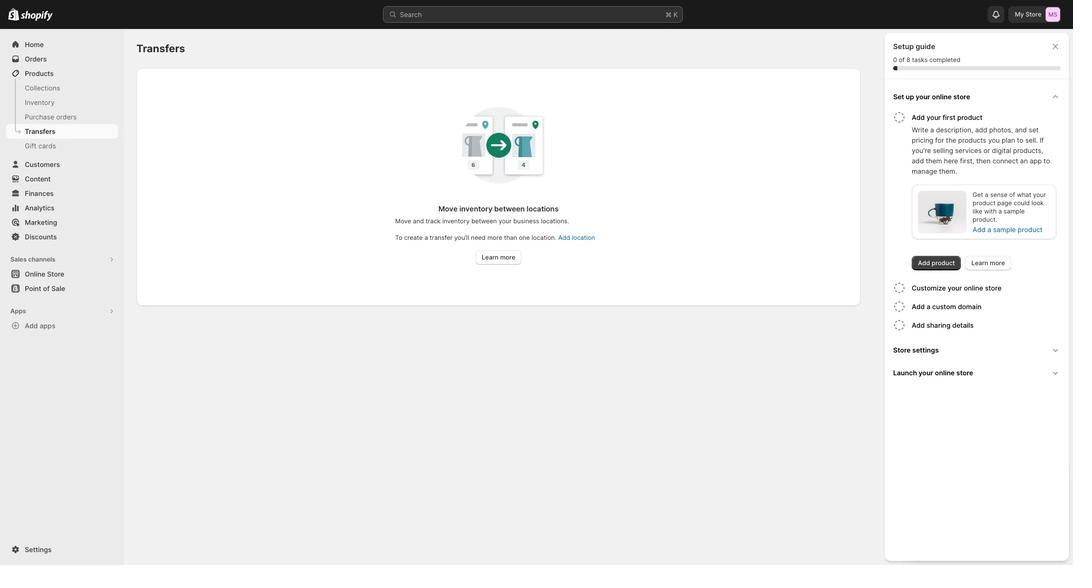 Task type: locate. For each thing, give the bounding box(es) containing it.
2 horizontal spatial of
[[1010, 191, 1016, 199]]

shopify image
[[8, 8, 19, 21], [21, 11, 53, 21]]

0 horizontal spatial add
[[912, 157, 924, 165]]

add location link
[[558, 234, 595, 241]]

online up the domain
[[964, 284, 984, 292]]

between up business
[[494, 204, 525, 213]]

1 horizontal spatial and
[[1015, 126, 1027, 134]]

discounts
[[25, 233, 57, 241]]

details
[[953, 321, 974, 329]]

learn more link down to create a transfer you'll need more than one location. add location on the top
[[476, 250, 522, 265]]

move up track
[[439, 204, 458, 213]]

1 vertical spatial and
[[413, 217, 424, 225]]

setup guide
[[894, 42, 936, 51]]

more down than on the left top of the page
[[500, 253, 516, 261]]

product up "description,"
[[958, 113, 983, 122]]

content
[[25, 175, 51, 183]]

add
[[912, 113, 925, 122], [973, 225, 986, 234], [558, 234, 570, 241], [918, 259, 930, 267], [912, 303, 925, 311], [912, 321, 925, 329], [25, 322, 38, 330]]

store inside 'launch your online store' button
[[957, 369, 974, 377]]

2 horizontal spatial store
[[1026, 10, 1042, 18]]

a right the create
[[425, 234, 428, 241]]

add apps button
[[6, 319, 118, 333]]

to create a transfer you'll need more than one location. add location
[[395, 234, 595, 241]]

location
[[572, 234, 595, 241]]

purchase orders link
[[6, 110, 118, 124]]

0 horizontal spatial learn more
[[482, 253, 516, 261]]

add up customize
[[918, 259, 930, 267]]

of for 8
[[899, 56, 905, 64]]

more up customize your online store button
[[990, 259, 1005, 267]]

them
[[926, 157, 942, 165]]

2 vertical spatial online
[[935, 369, 955, 377]]

home link
[[6, 37, 118, 52]]

your up look
[[1034, 191, 1047, 199]]

sale
[[51, 284, 65, 293]]

online
[[932, 93, 952, 101], [964, 284, 984, 292], [935, 369, 955, 377]]

add product link
[[912, 256, 961, 270]]

0 vertical spatial add
[[976, 126, 988, 134]]

add your first product element
[[891, 125, 1065, 270]]

add
[[976, 126, 988, 134], [912, 157, 924, 165]]

transfers
[[137, 42, 185, 55], [25, 127, 55, 135]]

learn more
[[482, 253, 516, 261], [972, 259, 1005, 267]]

a inside write a description, add photos, and set pricing for the products you plan to sell. if you're selling services or digital products, add them here first, then connect an app to manage them.
[[931, 126, 934, 134]]

0 horizontal spatial of
[[43, 284, 50, 293]]

learn inside add your first product element
[[972, 259, 989, 267]]

add right mark add sharing details as done image
[[912, 321, 925, 329]]

store inside customize your online store button
[[985, 284, 1002, 292]]

move
[[439, 204, 458, 213], [395, 217, 411, 225]]

digital
[[992, 146, 1012, 155]]

locations.
[[541, 217, 569, 225]]

1 vertical spatial store
[[985, 284, 1002, 292]]

add inside 'add apps' button
[[25, 322, 38, 330]]

add inside add sharing details button
[[912, 321, 925, 329]]

your inside get a sense of what your product page could look like with a sample product. add a sample product
[[1034, 191, 1047, 199]]

product
[[958, 113, 983, 122], [973, 199, 996, 207], [1018, 225, 1043, 234], [932, 259, 955, 267]]

1 horizontal spatial learn
[[972, 259, 989, 267]]

mark add sharing details as done image
[[894, 319, 906, 331]]

a down page
[[999, 207, 1002, 215]]

learn for the leftmost learn more link
[[482, 253, 499, 261]]

add right mark add a custom domain as done image
[[912, 303, 925, 311]]

0 horizontal spatial learn
[[482, 253, 499, 261]]

between up 'need' at the top left of page
[[472, 217, 497, 225]]

learn more link up customize your online store button
[[966, 256, 1012, 270]]

and left set
[[1015, 126, 1027, 134]]

store for launch your online store
[[957, 369, 974, 377]]

point of sale link
[[6, 281, 118, 296]]

sharing
[[927, 321, 951, 329]]

customize your online store button
[[912, 279, 1065, 297]]

settings
[[913, 346, 939, 354]]

online up "add your first product"
[[932, 93, 952, 101]]

and left track
[[413, 217, 424, 225]]

set
[[894, 93, 904, 101]]

store inside store settings button
[[894, 346, 911, 354]]

store right my
[[1026, 10, 1042, 18]]

1 vertical spatial to
[[1044, 157, 1050, 165]]

like
[[973, 207, 983, 215]]

1 horizontal spatial add
[[976, 126, 988, 134]]

product inside add product link
[[932, 259, 955, 267]]

more
[[488, 234, 503, 241], [500, 253, 516, 261], [990, 259, 1005, 267]]

you
[[989, 136, 1000, 144]]

of left sale
[[43, 284, 50, 293]]

your up add a custom domain at the right bottom of page
[[948, 284, 962, 292]]

inventory up move and track inventory between your business locations.
[[460, 204, 493, 213]]

move up to
[[395, 217, 411, 225]]

0 vertical spatial store
[[954, 93, 971, 101]]

setup guide dialog
[[885, 33, 1069, 561]]

0 vertical spatial to
[[1017, 136, 1024, 144]]

0 horizontal spatial and
[[413, 217, 424, 225]]

launch
[[894, 369, 917, 377]]

product up "customize your online store"
[[932, 259, 955, 267]]

your
[[916, 93, 931, 101], [927, 113, 941, 122], [1034, 191, 1047, 199], [499, 217, 512, 225], [948, 284, 962, 292], [919, 369, 934, 377]]

learn
[[482, 253, 499, 261], [972, 259, 989, 267]]

move for move inventory between locations
[[439, 204, 458, 213]]

you'll
[[455, 234, 469, 241]]

1 vertical spatial online
[[964, 284, 984, 292]]

purchase orders
[[25, 113, 77, 121]]

my store
[[1015, 10, 1042, 18]]

your left first
[[927, 113, 941, 122]]

a left custom on the right bottom of the page
[[927, 303, 931, 311]]

sample down product.
[[994, 225, 1016, 234]]

gift cards
[[25, 142, 56, 150]]

of up page
[[1010, 191, 1016, 199]]

learn more up customize your online store button
[[972, 259, 1005, 267]]

2 vertical spatial of
[[43, 284, 50, 293]]

one
[[519, 234, 530, 241]]

⌘
[[666, 10, 672, 19]]

add inside get a sense of what your product page could look like with a sample product. add a sample product
[[973, 225, 986, 234]]

add inside add product link
[[918, 259, 930, 267]]

and
[[1015, 126, 1027, 134], [413, 217, 424, 225]]

more inside add your first product element
[[990, 259, 1005, 267]]

get
[[973, 191, 984, 199]]

learn more down to create a transfer you'll need more than one location. add location on the top
[[482, 253, 516, 261]]

cards
[[38, 142, 56, 150]]

learn up customize your online store button
[[972, 259, 989, 267]]

online store
[[25, 270, 64, 278]]

add up write
[[912, 113, 925, 122]]

add for add a custom domain
[[912, 303, 925, 311]]

inventory up you'll at left
[[442, 217, 470, 225]]

customers link
[[6, 157, 118, 172]]

store inside the online store 'link'
[[47, 270, 64, 278]]

0 vertical spatial move
[[439, 204, 458, 213]]

sell.
[[1026, 136, 1038, 144]]

gift cards link
[[6, 139, 118, 153]]

add down you're
[[912, 157, 924, 165]]

learn more link
[[476, 250, 522, 265], [966, 256, 1012, 270]]

0 vertical spatial store
[[1026, 10, 1042, 18]]

of inside 'point of sale' link
[[43, 284, 50, 293]]

2 vertical spatial store
[[894, 346, 911, 354]]

then
[[977, 157, 991, 165]]

selling
[[933, 146, 954, 155]]

a down product.
[[988, 225, 992, 234]]

to left sell.
[[1017, 136, 1024, 144]]

location.
[[532, 234, 557, 241]]

online
[[25, 270, 45, 278]]

online for customize your online store
[[964, 284, 984, 292]]

your down move inventory between locations
[[499, 217, 512, 225]]

store up first
[[954, 93, 971, 101]]

add for add sharing details
[[912, 321, 925, 329]]

add inside add a custom domain button
[[912, 303, 925, 311]]

store up add a custom domain button
[[985, 284, 1002, 292]]

1 vertical spatial of
[[1010, 191, 1016, 199]]

learn down to create a transfer you'll need more than one location. add location on the top
[[482, 253, 499, 261]]

my
[[1015, 10, 1024, 18]]

1 vertical spatial store
[[47, 270, 64, 278]]

move and track inventory between your business locations.
[[395, 217, 569, 225]]

content link
[[6, 172, 118, 186]]

add down product.
[[973, 225, 986, 234]]

0 horizontal spatial learn more link
[[476, 250, 522, 265]]

2 vertical spatial store
[[957, 369, 974, 377]]

store inside "set up your online store" button
[[954, 93, 971, 101]]

store down store settings button
[[957, 369, 974, 377]]

0 horizontal spatial move
[[395, 217, 411, 225]]

marketing link
[[6, 215, 118, 230]]

8
[[907, 56, 911, 64]]

could
[[1014, 199, 1030, 207]]

online down settings
[[935, 369, 955, 377]]

1 vertical spatial add
[[912, 157, 924, 165]]

0 horizontal spatial store
[[47, 270, 64, 278]]

product down get on the top of page
[[973, 199, 996, 207]]

0 vertical spatial of
[[899, 56, 905, 64]]

products
[[959, 136, 987, 144]]

1 horizontal spatial to
[[1044, 157, 1050, 165]]

store for my store
[[1026, 10, 1042, 18]]

0 vertical spatial online
[[932, 93, 952, 101]]

1 vertical spatial move
[[395, 217, 411, 225]]

sample down "could"
[[1004, 207, 1025, 215]]

inventory
[[460, 204, 493, 213], [442, 217, 470, 225]]

add up the "products"
[[976, 126, 988, 134]]

inventory link
[[6, 95, 118, 110]]

1 horizontal spatial of
[[899, 56, 905, 64]]

1 horizontal spatial move
[[439, 204, 458, 213]]

store up the launch
[[894, 346, 911, 354]]

online store button
[[0, 267, 124, 281]]

a right write
[[931, 126, 934, 134]]

store
[[954, 93, 971, 101], [985, 284, 1002, 292], [957, 369, 974, 377]]

1 horizontal spatial store
[[894, 346, 911, 354]]

apps button
[[6, 304, 118, 319]]

1 vertical spatial sample
[[994, 225, 1016, 234]]

add inside add your first product button
[[912, 113, 925, 122]]

1 horizontal spatial transfers
[[137, 42, 185, 55]]

to right app on the right
[[1044, 157, 1050, 165]]

learn more inside add your first product element
[[972, 259, 1005, 267]]

of left '8'
[[899, 56, 905, 64]]

0 vertical spatial and
[[1015, 126, 1027, 134]]

0 vertical spatial sample
[[1004, 207, 1025, 215]]

1 horizontal spatial learn more
[[972, 259, 1005, 267]]

page
[[998, 199, 1012, 207]]

home
[[25, 40, 44, 49]]

0 horizontal spatial shopify image
[[8, 8, 19, 21]]

add a sample product button
[[967, 222, 1049, 237]]

manage
[[912, 167, 938, 175]]

store up sale
[[47, 270, 64, 278]]

what
[[1017, 191, 1032, 199]]

collections link
[[6, 81, 118, 95]]

of for sale
[[43, 284, 50, 293]]

sample
[[1004, 207, 1025, 215], [994, 225, 1016, 234]]

channels
[[28, 255, 55, 263]]

1 vertical spatial inventory
[[442, 217, 470, 225]]

add down locations.
[[558, 234, 570, 241]]

discounts link
[[6, 230, 118, 244]]

launch your online store
[[894, 369, 974, 377]]

to
[[1017, 136, 1024, 144], [1044, 157, 1050, 165]]

of inside get a sense of what your product page could look like with a sample product. add a sample product
[[1010, 191, 1016, 199]]

add left apps
[[25, 322, 38, 330]]

mark add your first product as done image
[[894, 111, 906, 124]]

up
[[906, 93, 914, 101]]

1 vertical spatial transfers
[[25, 127, 55, 135]]

or
[[984, 146, 990, 155]]



Task type: describe. For each thing, give the bounding box(es) containing it.
customize your online store
[[912, 284, 1002, 292]]

collections
[[25, 84, 60, 92]]

more for the leftmost learn more link
[[500, 253, 516, 261]]

launch your online store button
[[889, 361, 1065, 384]]

product.
[[973, 216, 998, 223]]

locations
[[527, 204, 559, 213]]

create
[[404, 234, 423, 241]]

search
[[400, 10, 422, 19]]

mark add a custom domain as done image
[[894, 300, 906, 313]]

sales channels
[[10, 255, 55, 263]]

add sharing details button
[[912, 316, 1065, 335]]

mark customize your online store as done image
[[894, 282, 906, 294]]

store settings button
[[889, 339, 1065, 361]]

0 vertical spatial between
[[494, 204, 525, 213]]

set
[[1029, 126, 1039, 134]]

gift
[[25, 142, 37, 150]]

analytics
[[25, 204, 54, 212]]

apps
[[40, 322, 55, 330]]

get a sense of what your product page could look like with a sample product. add a sample product
[[973, 191, 1047, 234]]

my store image
[[1046, 7, 1061, 22]]

0 horizontal spatial to
[[1017, 136, 1024, 144]]

marketing
[[25, 218, 57, 226]]

1 vertical spatial between
[[472, 217, 497, 225]]

to
[[395, 234, 403, 241]]

orders
[[56, 113, 77, 121]]

0
[[894, 56, 897, 64]]

your right the launch
[[919, 369, 934, 377]]

point of sale
[[25, 284, 65, 293]]

look
[[1032, 199, 1044, 207]]

add your first product
[[912, 113, 983, 122]]

track
[[426, 217, 441, 225]]

a inside button
[[927, 303, 931, 311]]

description,
[[936, 126, 974, 134]]

more left than on the left top of the page
[[488, 234, 503, 241]]

1 horizontal spatial learn more link
[[966, 256, 1012, 270]]

⌘ k
[[666, 10, 678, 19]]

plan
[[1002, 136, 1016, 144]]

setup
[[894, 42, 914, 51]]

write a description, add photos, and set pricing for the products you plan to sell. if you're selling services or digital products, add them here first, then connect an app to manage them.
[[912, 126, 1050, 175]]

connect
[[993, 157, 1019, 165]]

online for launch your online store
[[935, 369, 955, 377]]

than
[[504, 234, 517, 241]]

learn more for the rightmost learn more link
[[972, 259, 1005, 267]]

0 horizontal spatial transfers
[[25, 127, 55, 135]]

pricing
[[912, 136, 934, 144]]

add your first product button
[[912, 108, 1065, 125]]

inventory
[[25, 98, 55, 107]]

transfer
[[430, 234, 453, 241]]

sense
[[991, 191, 1008, 199]]

learn for the rightmost learn more link
[[972, 259, 989, 267]]

business
[[514, 217, 539, 225]]

add for add product
[[918, 259, 930, 267]]

add for add your first product
[[912, 113, 925, 122]]

apps
[[10, 307, 26, 315]]

set up your online store button
[[889, 85, 1065, 108]]

more for the rightmost learn more link
[[990, 259, 1005, 267]]

orders
[[25, 55, 47, 63]]

the
[[946, 136, 957, 144]]

an
[[1021, 157, 1028, 165]]

1 horizontal spatial shopify image
[[21, 11, 53, 21]]

0 vertical spatial inventory
[[460, 204, 493, 213]]

app
[[1030, 157, 1042, 165]]

finances
[[25, 189, 54, 198]]

orders link
[[6, 52, 118, 66]]

learn more for the leftmost learn more link
[[482, 253, 516, 261]]

store for online store
[[47, 270, 64, 278]]

products
[[25, 69, 54, 78]]

with
[[985, 207, 997, 215]]

your right the up
[[916, 93, 931, 101]]

customize
[[912, 284, 946, 292]]

you're
[[912, 146, 931, 155]]

sales channels button
[[6, 252, 118, 267]]

a right get on the top of page
[[985, 191, 989, 199]]

online store link
[[6, 267, 118, 281]]

customers
[[25, 160, 60, 169]]

settings
[[25, 546, 52, 554]]

store for customize your online store
[[985, 284, 1002, 292]]

them.
[[939, 167, 958, 175]]

0 vertical spatial transfers
[[137, 42, 185, 55]]

move inventory between locations
[[439, 204, 559, 213]]

move for move and track inventory between your business locations.
[[395, 217, 411, 225]]

custom
[[933, 303, 956, 311]]

completed
[[930, 56, 961, 64]]

product inside add your first product button
[[958, 113, 983, 122]]

point
[[25, 284, 41, 293]]

add a custom domain button
[[912, 297, 1065, 316]]

transfers link
[[6, 124, 118, 139]]

and inside write a description, add photos, and set pricing for the products you plan to sell. if you're selling services or digital products, add them here first, then connect an app to manage them.
[[1015, 126, 1027, 134]]

add sharing details
[[912, 321, 974, 329]]

settings link
[[6, 542, 118, 557]]

write
[[912, 126, 929, 134]]

add a custom domain
[[912, 303, 982, 311]]

analytics link
[[6, 201, 118, 215]]

tasks
[[912, 56, 928, 64]]

product down look
[[1018, 225, 1043, 234]]

first
[[943, 113, 956, 122]]

services
[[955, 146, 982, 155]]

add for add apps
[[25, 322, 38, 330]]



Task type: vqa. For each thing, say whether or not it's contained in the screenshot.
'one'
yes



